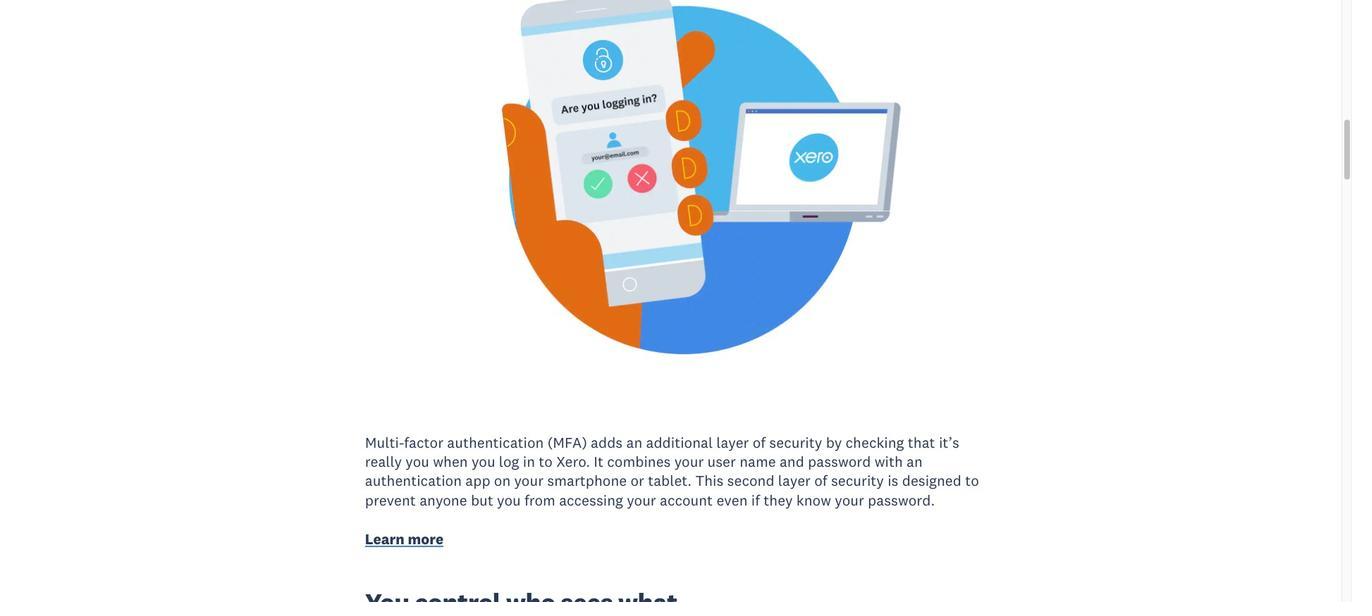 Task type: locate. For each thing, give the bounding box(es) containing it.
1 horizontal spatial an
[[907, 453, 923, 472]]

with
[[875, 453, 903, 472]]

factor
[[404, 433, 443, 452]]

an up combines
[[626, 433, 642, 452]]

really
[[365, 453, 402, 472]]

learn more link
[[365, 530, 444, 552]]

if
[[751, 491, 760, 510]]

password
[[808, 453, 871, 472]]

security up the and
[[769, 433, 822, 452]]

1 vertical spatial authentication
[[365, 472, 462, 491]]

0 vertical spatial of
[[753, 433, 766, 452]]

you up app
[[472, 453, 495, 472]]

your down additional on the bottom of page
[[674, 453, 704, 472]]

to
[[539, 453, 553, 472], [965, 472, 979, 491]]

from
[[525, 491, 555, 510]]

to right designed
[[965, 472, 979, 491]]

0 horizontal spatial to
[[539, 453, 553, 472]]

1 vertical spatial an
[[907, 453, 923, 472]]

1 horizontal spatial layer
[[778, 472, 811, 491]]

0 horizontal spatial you
[[406, 453, 429, 472]]

an
[[626, 433, 642, 452], [907, 453, 923, 472]]

of
[[753, 433, 766, 452], [814, 472, 827, 491]]

your down or
[[627, 491, 656, 510]]

authentication
[[447, 433, 544, 452], [365, 472, 462, 491]]

additional
[[646, 433, 713, 452]]

layer up user
[[717, 433, 749, 452]]

of up know
[[814, 472, 827, 491]]

0 horizontal spatial security
[[769, 433, 822, 452]]

but
[[471, 491, 493, 510]]

layer
[[717, 433, 749, 452], [778, 472, 811, 491]]

layer down the and
[[778, 472, 811, 491]]

your down in
[[514, 472, 544, 491]]

when
[[433, 453, 468, 472]]

you down factor at the bottom left of page
[[406, 453, 429, 472]]

name
[[740, 453, 776, 472]]

0 vertical spatial security
[[769, 433, 822, 452]]

security down password
[[831, 472, 884, 491]]

0 vertical spatial an
[[626, 433, 642, 452]]

second
[[727, 472, 775, 491]]

1 horizontal spatial of
[[814, 472, 827, 491]]

authentication up the log
[[447, 433, 544, 452]]

you down on
[[497, 491, 521, 510]]

security
[[769, 433, 822, 452], [831, 472, 884, 491]]

a xero user receives a message on their phone checking it's really them logging image
[[257, 0, 1095, 364]]

prevent
[[365, 491, 416, 510]]

on
[[494, 472, 511, 491]]

that
[[908, 433, 935, 452]]

1 horizontal spatial to
[[965, 472, 979, 491]]

combines
[[607, 453, 671, 472]]

an down that
[[907, 453, 923, 472]]

tablet.
[[648, 472, 692, 491]]

by
[[826, 433, 842, 452]]

even
[[717, 491, 748, 510]]

smartphone
[[547, 472, 627, 491]]

1 vertical spatial security
[[831, 472, 884, 491]]

it
[[594, 453, 604, 472]]

authentication up prevent
[[365, 472, 462, 491]]

to right in
[[539, 453, 553, 472]]

1 vertical spatial of
[[814, 472, 827, 491]]

0 vertical spatial layer
[[717, 433, 749, 452]]

your
[[674, 453, 704, 472], [514, 472, 544, 491], [627, 491, 656, 510], [835, 491, 864, 510]]

of up name
[[753, 433, 766, 452]]

you
[[406, 453, 429, 472], [472, 453, 495, 472], [497, 491, 521, 510]]

account
[[660, 491, 713, 510]]

this
[[695, 472, 724, 491]]

know
[[797, 491, 831, 510]]



Task type: describe. For each thing, give the bounding box(es) containing it.
adds
[[591, 433, 623, 452]]

learn
[[365, 530, 405, 549]]

user
[[707, 453, 736, 472]]

log
[[499, 453, 519, 472]]

0 horizontal spatial an
[[626, 433, 642, 452]]

2 horizontal spatial you
[[497, 491, 521, 510]]

0 horizontal spatial layer
[[717, 433, 749, 452]]

1 vertical spatial layer
[[778, 472, 811, 491]]

app
[[466, 472, 490, 491]]

it's
[[939, 433, 959, 452]]

more
[[408, 530, 444, 549]]

password.
[[868, 491, 935, 510]]

in
[[523, 453, 535, 472]]

(mfa)
[[548, 433, 587, 452]]

is
[[888, 472, 898, 491]]

checking
[[846, 433, 904, 452]]

0 horizontal spatial of
[[753, 433, 766, 452]]

anyone
[[420, 491, 467, 510]]

0 vertical spatial authentication
[[447, 433, 544, 452]]

multi-factor authentication (mfa) adds an additional layer of security by checking that it's really you when you log in to xero. it combines your user name and password with an authentication app on your smartphone or tablet. this second layer of security is designed to prevent anyone but you from accessing your account even if they know your password.
[[365, 433, 979, 510]]

and
[[780, 453, 804, 472]]

designed
[[902, 472, 962, 491]]

accessing
[[559, 491, 623, 510]]

multi-
[[365, 433, 404, 452]]

learn more
[[365, 530, 444, 549]]

your right know
[[835, 491, 864, 510]]

or
[[631, 472, 644, 491]]

xero.
[[556, 453, 590, 472]]

they
[[764, 491, 793, 510]]

1 horizontal spatial you
[[472, 453, 495, 472]]

1 horizontal spatial security
[[831, 472, 884, 491]]



Task type: vqa. For each thing, say whether or not it's contained in the screenshot.
video
no



